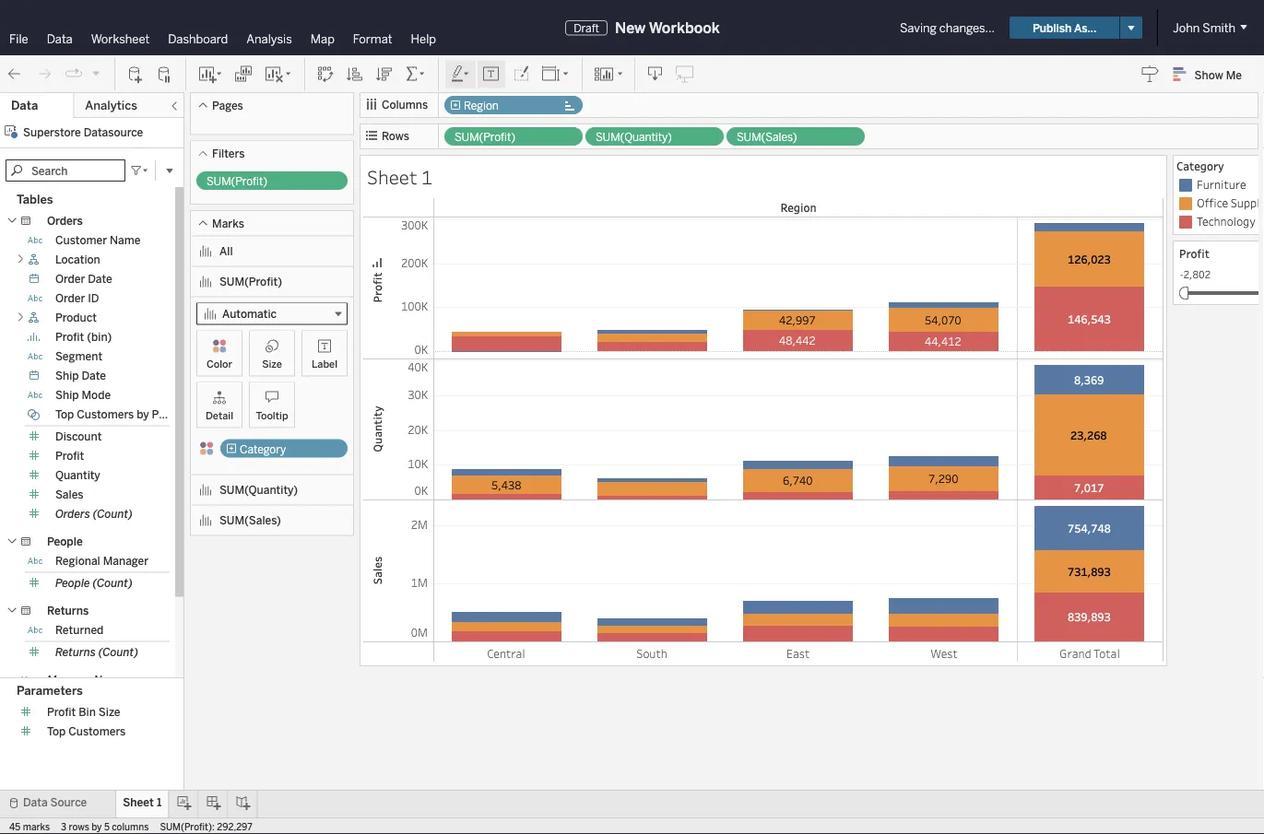 Task type: describe. For each thing, give the bounding box(es) containing it.
0 vertical spatial data
[[47, 31, 73, 46]]

data source
[[23, 797, 87, 810]]

marks
[[23, 822, 50, 833]]

45
[[9, 822, 21, 833]]

show/hide cards image
[[594, 65, 624, 83]]

2,802
[[1184, 268, 1212, 281]]

0 vertical spatial region
[[464, 99, 499, 113]]

Central, Region. Press Space to toggle selection. Press Escape to go back to the left margin. Use arrow keys to navigate headers text field
[[434, 643, 579, 663]]

names
[[94, 674, 130, 687]]

john smith
[[1174, 20, 1236, 35]]

tables
[[17, 192, 53, 207]]

3 rows by 5 columns
[[61, 822, 149, 833]]

0 horizontal spatial category
[[240, 443, 286, 456]]

top customers by profit
[[55, 408, 181, 422]]

rows
[[382, 130, 410, 143]]

furniture
[[1197, 177, 1247, 192]]

technology option
[[1177, 213, 1265, 232]]

segment
[[55, 350, 103, 363]]

product
[[55, 311, 97, 325]]

publish
[[1033, 21, 1072, 34]]

marks. press enter to open the view data window.. use arrow keys to navigate data visualization elements. image
[[434, 217, 1164, 643]]

pause auto updates image
[[156, 65, 174, 83]]

ship date
[[55, 369, 106, 383]]

order for order id
[[55, 292, 85, 305]]

saving changes...
[[900, 20, 995, 35]]

orders (count)
[[55, 508, 133, 521]]

0 vertical spatial sorted ascending by sum of profit within region image
[[346, 65, 364, 83]]

location
[[55, 253, 100, 267]]

quantity
[[55, 469, 100, 482]]

dashboard
[[168, 31, 228, 46]]

manager
[[103, 555, 149, 568]]

furniture option
[[1177, 176, 1265, 195]]

sum(profit): 292,297
[[160, 822, 252, 833]]

order id
[[55, 292, 99, 305]]

1 vertical spatial data
[[11, 98, 38, 113]]

pages
[[212, 99, 243, 112]]

top for top customers by profit
[[55, 408, 74, 422]]

saving
[[900, 20, 937, 35]]

profit down parameters
[[47, 706, 76, 720]]

clear sheet image
[[264, 65, 293, 83]]

people for people
[[47, 536, 83, 549]]

order date
[[55, 273, 112, 286]]

to use edit in desktop, save the workbook outside of personal space image
[[676, 65, 695, 83]]

changes...
[[940, 20, 995, 35]]

5
[[104, 822, 110, 833]]

sum(profit) for filters
[[207, 175, 268, 188]]

columns
[[382, 98, 428, 112]]

fit image
[[542, 65, 571, 83]]

returns for returns (count)
[[55, 646, 96, 660]]

new
[[615, 19, 646, 36]]

orders for orders (count)
[[55, 508, 90, 521]]

file
[[9, 31, 28, 46]]

publish as... button
[[1010, 17, 1120, 39]]

0 horizontal spatial replay animation image
[[65, 65, 83, 83]]

hide mark labels image
[[482, 65, 501, 83]]

-
[[1181, 268, 1184, 281]]

duplicate image
[[234, 65, 253, 83]]

me
[[1227, 68, 1243, 81]]

profit up -2,802
[[1180, 246, 1210, 261]]

all
[[220, 245, 233, 258]]

customer
[[55, 234, 107, 247]]

sorted descending by sum of profit within region image
[[375, 65, 394, 83]]

South, Region. Press Space to toggle selection. Press Escape to go back to the left margin. Use arrow keys to navigate headers text field
[[579, 643, 725, 663]]

color
[[207, 358, 232, 370]]

Grand Total, Region. Press Space to toggle selection. Press Escape to go back to the left margin. Use arrow keys to navigate headers text field
[[1018, 643, 1163, 663]]

0 vertical spatial sum(sales)
[[737, 131, 798, 144]]

swap rows and columns image
[[316, 65, 335, 83]]

returns (count)
[[55, 646, 138, 660]]

office
[[1197, 196, 1229, 211]]

by for profit
[[137, 408, 149, 422]]

by for 5
[[92, 822, 102, 833]]

measure
[[47, 674, 91, 687]]

profit (bin)
[[55, 331, 112, 344]]

format
[[353, 31, 393, 46]]

-2,802
[[1181, 268, 1212, 281]]

regional
[[55, 555, 100, 568]]

help
[[411, 31, 436, 46]]

draft
[[574, 21, 600, 34]]

Search text field
[[6, 160, 125, 182]]

undo image
[[6, 65, 24, 83]]

map
[[311, 31, 335, 46]]

people (count)
[[55, 577, 133, 590]]

0 vertical spatial sum(quantity)
[[596, 131, 672, 144]]

1 vertical spatial sum(sales)
[[220, 514, 281, 527]]

show me
[[1195, 68, 1243, 81]]

label
[[312, 358, 338, 370]]

profit left detail
[[152, 408, 181, 422]]



Task type: locate. For each thing, give the bounding box(es) containing it.
redo image
[[35, 65, 54, 83]]

(count) up "regional manager"
[[93, 508, 133, 521]]

0 vertical spatial top
[[55, 408, 74, 422]]

workbook
[[649, 19, 720, 36]]

sum(quantity) down download image
[[596, 131, 672, 144]]

date up id
[[88, 273, 112, 286]]

1 vertical spatial sum(profit)
[[207, 175, 268, 188]]

customer name
[[55, 234, 141, 247]]

1 horizontal spatial sheet 1
[[367, 164, 433, 190]]

1 vertical spatial people
[[55, 577, 90, 590]]

download image
[[647, 65, 665, 83]]

1 horizontal spatial by
[[137, 408, 149, 422]]

region
[[464, 99, 499, 113], [781, 200, 817, 215]]

sum(profit) down all
[[220, 275, 282, 289]]

0 horizontal spatial sheet 1
[[123, 797, 162, 810]]

date for order date
[[88, 273, 112, 286]]

(count) down "regional manager"
[[93, 577, 133, 590]]

size right "bin" on the bottom left of the page
[[99, 706, 120, 720]]

people for people (count)
[[55, 577, 90, 590]]

orders down sales
[[55, 508, 90, 521]]

(bin)
[[87, 331, 112, 344]]

totals image
[[405, 65, 427, 83]]

smith
[[1203, 20, 1236, 35]]

top up discount
[[55, 408, 74, 422]]

45 marks
[[9, 822, 50, 833]]

1 vertical spatial orders
[[55, 508, 90, 521]]

replay animation image up the analytics
[[90, 68, 101, 79]]

(count) for returns (count)
[[98, 646, 138, 660]]

0 vertical spatial size
[[262, 358, 282, 370]]

2 vertical spatial sum(profit)
[[220, 275, 282, 289]]

datasource
[[84, 125, 143, 139]]

ship
[[55, 369, 79, 383], [55, 389, 79, 402]]

0 vertical spatial customers
[[77, 408, 134, 422]]

returns for returns
[[47, 605, 89, 618]]

1 vertical spatial by
[[92, 822, 102, 833]]

2 vertical spatial (count)
[[98, 646, 138, 660]]

john
[[1174, 20, 1201, 35]]

0 vertical spatial ship
[[55, 369, 79, 383]]

id
[[88, 292, 99, 305]]

office supplie option
[[1177, 195, 1265, 213]]

category down tooltip
[[240, 443, 286, 456]]

1 horizontal spatial region
[[781, 200, 817, 215]]

people up regional
[[47, 536, 83, 549]]

0 vertical spatial order
[[55, 273, 85, 286]]

1 horizontal spatial replay animation image
[[90, 68, 101, 79]]

sorted ascending by sum of profit within region image
[[346, 65, 364, 83], [371, 256, 385, 269]]

people down regional
[[55, 577, 90, 590]]

orders
[[47, 214, 83, 228], [55, 508, 90, 521]]

2 ship from the top
[[55, 389, 79, 402]]

name
[[110, 234, 141, 247]]

0 vertical spatial sum(profit)
[[455, 131, 516, 144]]

rows
[[69, 822, 89, 833]]

technology
[[1197, 214, 1256, 229]]

customers for top customers
[[68, 726, 126, 739]]

West, Region. Press Space to toggle selection. Press Escape to go back to the left margin. Use arrow keys to navigate headers text field
[[872, 643, 1018, 663]]

sum(profit) for rows
[[455, 131, 516, 144]]

category up furniture option
[[1177, 159, 1225, 174]]

0 vertical spatial returns
[[47, 605, 89, 618]]

data
[[47, 31, 73, 46], [11, 98, 38, 113], [23, 797, 48, 810]]

0 horizontal spatial sheet
[[123, 797, 154, 810]]

1 ship from the top
[[55, 369, 79, 383]]

sheet down the rows
[[367, 164, 418, 190]]

(count) for orders (count)
[[93, 508, 133, 521]]

publish as...
[[1033, 21, 1097, 34]]

1 horizontal spatial sheet
[[367, 164, 418, 190]]

analytics
[[85, 98, 137, 113]]

sales
[[55, 488, 83, 502]]

superstore datasource
[[23, 125, 143, 139]]

1 vertical spatial size
[[99, 706, 120, 720]]

by
[[137, 408, 149, 422], [92, 822, 102, 833]]

show me button
[[1166, 60, 1259, 89]]

ship for ship mode
[[55, 389, 79, 402]]

sum(profit) down filters
[[207, 175, 268, 188]]

0 vertical spatial people
[[47, 536, 83, 549]]

1 vertical spatial date
[[82, 369, 106, 383]]

order
[[55, 273, 85, 286], [55, 292, 85, 305]]

3
[[61, 822, 67, 833]]

profit bin size
[[47, 706, 120, 720]]

analysis
[[247, 31, 292, 46]]

mode
[[82, 389, 111, 402]]

format workbook image
[[512, 65, 530, 83]]

0 vertical spatial sheet
[[367, 164, 418, 190]]

top down profit bin size
[[47, 726, 66, 739]]

date
[[88, 273, 112, 286], [82, 369, 106, 383]]

0 horizontal spatial sum(quantity)
[[220, 484, 298, 497]]

date for ship date
[[82, 369, 106, 383]]

customers
[[77, 408, 134, 422], [68, 726, 126, 739]]

returns down returned
[[55, 646, 96, 660]]

1 vertical spatial sum(quantity)
[[220, 484, 298, 497]]

profit
[[1180, 246, 1210, 261], [55, 331, 84, 344], [152, 408, 181, 422], [55, 450, 84, 463], [47, 706, 76, 720]]

returns up returned
[[47, 605, 89, 618]]

replay animation image right redo 'image'
[[65, 65, 83, 83]]

1 vertical spatial customers
[[68, 726, 126, 739]]

1 vertical spatial sorted ascending by sum of profit within region image
[[371, 256, 385, 269]]

customers down "bin" on the bottom left of the page
[[68, 726, 126, 739]]

highlight image
[[450, 65, 471, 83]]

new workbook
[[615, 19, 720, 36]]

0 horizontal spatial 1
[[157, 797, 162, 810]]

0 horizontal spatial region
[[464, 99, 499, 113]]

1 vertical spatial sheet 1
[[123, 797, 162, 810]]

sum(profit)
[[455, 131, 516, 144], [207, 175, 268, 188], [220, 275, 282, 289]]

date up mode
[[82, 369, 106, 383]]

1 up sum(profit):
[[157, 797, 162, 810]]

1 vertical spatial order
[[55, 292, 85, 305]]

0 horizontal spatial by
[[92, 822, 102, 833]]

sheet 1 down the rows
[[367, 164, 433, 190]]

1 horizontal spatial sum(quantity)
[[596, 131, 672, 144]]

1 vertical spatial region
[[781, 200, 817, 215]]

source
[[50, 797, 87, 810]]

parameters
[[17, 684, 83, 699]]

sheet 1 up 'columns'
[[123, 797, 162, 810]]

detail
[[206, 410, 233, 422]]

sum(profit):
[[160, 822, 215, 833]]

sum(quantity)
[[596, 131, 672, 144], [220, 484, 298, 497]]

profit up quantity
[[55, 450, 84, 463]]

East, Region. Press Space to toggle selection. Press Escape to go back to the left margin. Use arrow keys to navigate headers text field
[[725, 643, 872, 663]]

regional manager
[[55, 555, 149, 568]]

marks
[[212, 217, 244, 230]]

orders for orders
[[47, 214, 83, 228]]

1 horizontal spatial sorted ascending by sum of profit within region image
[[371, 256, 385, 269]]

supplie
[[1231, 196, 1265, 211]]

filters
[[212, 147, 245, 161]]

(count)
[[93, 508, 133, 521], [93, 577, 133, 590], [98, 646, 138, 660]]

1 vertical spatial top
[[47, 726, 66, 739]]

1 order from the top
[[55, 273, 85, 286]]

data up redo 'image'
[[47, 31, 73, 46]]

sheet up 'columns'
[[123, 797, 154, 810]]

category
[[1177, 159, 1225, 174], [240, 443, 286, 456]]

tooltip
[[256, 410, 288, 422]]

show
[[1195, 68, 1224, 81]]

top customers
[[47, 726, 126, 739]]

0 vertical spatial 1
[[422, 164, 433, 190]]

people
[[47, 536, 83, 549], [55, 577, 90, 590]]

1 vertical spatial returns
[[55, 646, 96, 660]]

office supplie
[[1197, 196, 1265, 211]]

size up tooltip
[[262, 358, 282, 370]]

replay animation image
[[65, 65, 83, 83], [90, 68, 101, 79]]

0 horizontal spatial sum(sales)
[[220, 514, 281, 527]]

ship for ship date
[[55, 369, 79, 383]]

ship down ship date on the left
[[55, 389, 79, 402]]

order up product
[[55, 292, 85, 305]]

discount
[[55, 430, 102, 444]]

(count) up names
[[98, 646, 138, 660]]

customers down mode
[[77, 408, 134, 422]]

returned
[[55, 624, 104, 637]]

sum(sales)
[[737, 131, 798, 144], [220, 514, 281, 527]]

profit down product
[[55, 331, 84, 344]]

0 horizontal spatial sorted ascending by sum of profit within region image
[[346, 65, 364, 83]]

2 order from the top
[[55, 292, 85, 305]]

0 horizontal spatial size
[[99, 706, 120, 720]]

ship mode
[[55, 389, 111, 402]]

returns
[[47, 605, 89, 618], [55, 646, 96, 660]]

orders up customer
[[47, 214, 83, 228]]

data up marks
[[23, 797, 48, 810]]

data down undo icon at the left of the page
[[11, 98, 38, 113]]

top for top customers
[[47, 726, 66, 739]]

new worksheet image
[[197, 65, 223, 83]]

as...
[[1075, 21, 1097, 34]]

1 down the columns
[[422, 164, 433, 190]]

1 vertical spatial ship
[[55, 389, 79, 402]]

1 vertical spatial 1
[[157, 797, 162, 810]]

0 vertical spatial date
[[88, 273, 112, 286]]

order up 'order id'
[[55, 273, 85, 286]]

order for order date
[[55, 273, 85, 286]]

1 vertical spatial sheet
[[123, 797, 154, 810]]

292,297
[[217, 822, 252, 833]]

bin
[[79, 706, 96, 720]]

sum(profit) down hide mark labels image
[[455, 131, 516, 144]]

0 vertical spatial (count)
[[93, 508, 133, 521]]

1 vertical spatial (count)
[[93, 577, 133, 590]]

ship down segment
[[55, 369, 79, 383]]

(count) for people (count)
[[93, 577, 133, 590]]

sheet
[[367, 164, 418, 190], [123, 797, 154, 810]]

superstore
[[23, 125, 81, 139]]

0 vertical spatial orders
[[47, 214, 83, 228]]

2 vertical spatial data
[[23, 797, 48, 810]]

1
[[422, 164, 433, 190], [157, 797, 162, 810]]

data guide image
[[1142, 65, 1160, 83]]

0 vertical spatial by
[[137, 408, 149, 422]]

collapse image
[[169, 101, 180, 112]]

top
[[55, 408, 74, 422], [47, 726, 66, 739]]

0 vertical spatial category
[[1177, 159, 1225, 174]]

0 vertical spatial sheet 1
[[367, 164, 433, 190]]

1 horizontal spatial sum(sales)
[[737, 131, 798, 144]]

columns
[[112, 822, 149, 833]]

1 horizontal spatial category
[[1177, 159, 1225, 174]]

1 vertical spatial category
[[240, 443, 286, 456]]

1 horizontal spatial 1
[[422, 164, 433, 190]]

measure names
[[47, 674, 130, 687]]

1 horizontal spatial size
[[262, 358, 282, 370]]

new data source image
[[126, 65, 145, 83]]

customers for top customers by profit
[[77, 408, 134, 422]]

sum(quantity) down tooltip
[[220, 484, 298, 497]]

worksheet
[[91, 31, 150, 46]]



Task type: vqa. For each thing, say whether or not it's contained in the screenshot.
/
no



